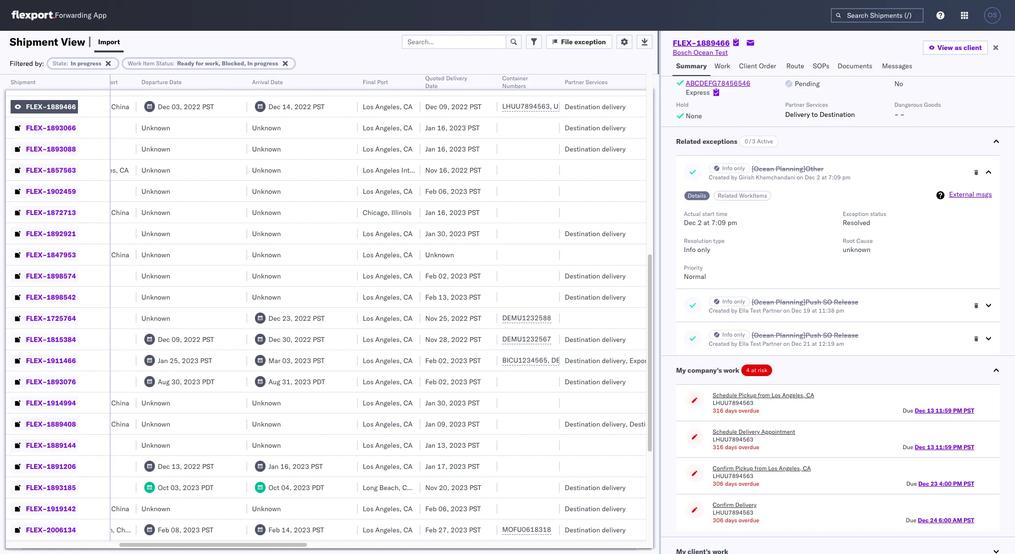 Task type: describe. For each thing, give the bounding box(es) containing it.
2022 up "nov 28, 2022 pst"
[[451, 314, 468, 323]]

0 vertical spatial demu1232567
[[502, 335, 551, 344]]

306 days overdue for delivery
[[713, 517, 759, 524]]

only for created by girish khemchandani on dec 2 at 7:09 pm
[[734, 165, 745, 172]]

0 vertical spatial ltd
[[105, 81, 117, 90]]

10 destination delivery from the top
[[565, 504, 626, 513]]

1 flexport demo shipper co. from the top
[[16, 123, 98, 132]]

0/3
[[745, 138, 756, 145]]

1 resize handle column header from the left
[[0, 75, 12, 554]]

3 co. from the top
[[88, 187, 98, 196]]

shipper name button
[[12, 76, 64, 86]]

0 vertical spatial bosch ocean test
[[673, 48, 728, 57]]

2 vertical spatial ocean
[[37, 250, 57, 259]]

13 for schedule pickup from los angeles, ca lhuu7894563
[[927, 407, 934, 414]]

test up 4 at risk
[[750, 340, 761, 347]]

9 co. from the top
[[88, 462, 98, 471]]

2022 down quoted delivery date button
[[451, 102, 468, 111]]

lhuu7894563 inside confirm delivery lhuu7894563
[[713, 509, 754, 516]]

flex-1725764 button
[[11, 312, 78, 325]]

10 flexport demo shipper co. from the top
[[16, 483, 98, 492]]

2 06, from the top
[[438, 504, 449, 513]]

5 destination delivery from the top
[[565, 272, 626, 280]]

lhuu7894563 inside schedule pickup from los angeles, ca lhuu7894563
[[713, 399, 754, 407]]

1 jan 13, 2023 pst from the top
[[425, 81, 480, 90]]

1 vertical spatial bosch
[[16, 102, 35, 111]]

dec 30, 2022 pst
[[268, 335, 325, 344]]

8 demo from the top
[[43, 399, 61, 407]]

by for created by ella test partner on dec 21 at 12:19 am
[[731, 340, 737, 347]]

oct 03, 2023 pdt
[[158, 483, 214, 492]]

8 flexport demo shipper co. from the top
[[16, 399, 98, 407]]

feb down "california"
[[425, 504, 437, 513]]

8 flexport from the top
[[16, 399, 42, 407]]

test up work button
[[715, 48, 728, 57]]

root
[[843, 237, 855, 244]]

shipper down 1911466 at bottom left
[[63, 377, 87, 386]]

7 flexport demo shipper co. from the top
[[16, 377, 98, 386]]

2022 right 23,
[[294, 314, 311, 323]]

1 co. from the top
[[88, 123, 98, 132]]

0 vertical spatial on
[[797, 174, 803, 181]]

1 vertical spatial demu1232567
[[551, 356, 600, 365]]

14, for 2023
[[282, 526, 292, 534]]

flex-1893185
[[26, 483, 76, 492]]

5 yantian from the top
[[79, 229, 102, 238]]

5 flexport from the top
[[16, 335, 42, 344]]

delivery, for export
[[602, 356, 628, 365]]

departure for departure date
[[141, 78, 168, 86]]

1898574
[[47, 272, 76, 280]]

feb left 27,
[[425, 526, 437, 534]]

1 yantian from the top
[[79, 81, 102, 90]]

0/3 active
[[745, 138, 773, 145]]

flex- for flex-1893185 button
[[26, 483, 47, 492]]

2006134
[[47, 526, 76, 534]]

03, for dec
[[172, 102, 182, 111]]

external
[[949, 190, 974, 199]]

8 destination delivery from the top
[[565, 377, 626, 386]]

port for final port
[[377, 78, 388, 86]]

6 co. from the top
[[88, 356, 98, 365]]

2 vertical spatial bosch
[[16, 250, 35, 259]]

client order
[[739, 62, 776, 70]]

nov for nov 25, 2022 pst
[[425, 314, 437, 323]]

1 shanghai from the top
[[16, 81, 52, 90]]

state : in progress
[[53, 59, 101, 67]]

pm inside the actual start time dec 2 at 7:09 pm
[[728, 218, 737, 227]]

pdt for oct 04, 2023 pdt
[[312, 483, 324, 492]]

1 vertical spatial ltd
[[105, 441, 117, 450]]

shipment view
[[10, 35, 85, 48]]

test up 1893066
[[59, 102, 71, 111]]

arrival
[[252, 78, 269, 86]]

dec 13 11:59 pm pst button for schedule pickup from los angeles, ca lhuu7894563
[[915, 407, 975, 414]]

2 vertical spatial pm
[[836, 307, 844, 314]]

at inside the actual start time dec 2 at 7:09 pm
[[704, 218, 710, 227]]

shipper up 1857563
[[63, 145, 87, 153]]

confirm delivery lhuu7894563
[[713, 501, 757, 516]]

4 demo from the top
[[43, 314, 61, 323]]

shipper up 1893185
[[63, 462, 87, 471]]

created for created by ella test partner on dec 19 at 11:38 pm
[[709, 307, 730, 314]]

13, up nov 25, 2022 pst
[[438, 293, 449, 301]]

shipper up precision on the left bottom of the page
[[63, 504, 87, 513]]

2 yantian from the top
[[79, 123, 102, 132]]

quoted
[[425, 75, 445, 82]]

3 02, from the top
[[438, 377, 449, 386]]

316 for schedule delivery appointment lhuu7894563
[[713, 444, 724, 451]]

1 bookings test shipper china from the top
[[16, 229, 104, 238]]

0 vertical spatial co.,
[[89, 81, 103, 90]]

los inside schedule pickup from los angeles, ca lhuu7894563
[[772, 392, 781, 399]]

on for 19
[[783, 307, 790, 314]]

delivery for schedule delivery appointment lhuu7894563
[[739, 428, 760, 435]]

11 demo from the top
[[43, 504, 61, 513]]

ella for created by ella test partner on dec 21 at 12:19 am
[[739, 340, 749, 347]]

2 jan 13, 2023 pst from the top
[[425, 441, 480, 450]]

test down flex-1898574
[[46, 293, 59, 301]]

shipper down 1898542
[[63, 314, 87, 323]]

days for confirm pickup from los angeles, ca lhuu7894563
[[725, 480, 737, 487]]

shipper down 1898574
[[61, 293, 84, 301]]

test down flex-1872713
[[46, 229, 59, 238]]

2022 down arrival date button on the left of page
[[294, 102, 311, 111]]

date inside quoted delivery date
[[425, 82, 438, 89]]

aug for aug 31, 2023 pdt
[[268, 377, 280, 386]]

external msgs
[[949, 190, 992, 199]]

13, up the 17,
[[437, 441, 448, 450]]

flex- for flex-1898542 button
[[26, 293, 47, 301]]

11:59 for schedule pickup from los angeles, ca lhuu7894563
[[936, 407, 952, 414]]

1 feb 02, 2023 pst from the top
[[425, 272, 481, 280]]

view as client button
[[923, 40, 988, 55]]

at right 19
[[812, 307, 817, 314]]

flex- for flex-1889144 button
[[26, 441, 47, 450]]

departure port
[[79, 78, 118, 86]]

5 shanghai, china from the top
[[79, 420, 129, 428]]

4 shanghai, china from the top
[[79, 399, 129, 407]]

1 shanghai, china from the top
[[79, 102, 129, 111]]

4 flexport from the top
[[16, 314, 42, 323]]

2 bluetech from the top
[[53, 441, 88, 450]]

shipper up 1898542
[[61, 272, 84, 280]]

1 flexport from the top
[[16, 123, 42, 132]]

1893066
[[47, 123, 76, 132]]

partner up created by ella test partner on dec 21 at 12:19 am
[[763, 307, 782, 314]]

6 destination delivery from the top
[[565, 293, 626, 301]]

flex- for the flex-1889466 button
[[26, 102, 47, 111]]

1 bookings from the top
[[16, 229, 45, 238]]

cause
[[857, 237, 873, 244]]

shipper up 1847953
[[61, 229, 84, 238]]

11 flexport demo shipper co. from the top
[[16, 504, 98, 513]]

4 destination delivery from the top
[[565, 229, 626, 238]]

jan 09, 2023 pst
[[425, 420, 480, 428]]

-- right 1725764
[[79, 314, 87, 323]]

resize handle column header for arrival date
[[346, 75, 358, 554]]

exception status resolved
[[843, 210, 886, 227]]

9 flexport from the top
[[16, 462, 42, 471]]

pdt for aug 31, 2023 pdt
[[313, 377, 325, 386]]

6 shanghai, from the top
[[79, 504, 110, 513]]

flex-1815384
[[26, 335, 76, 344]]

1 progress from the left
[[77, 59, 101, 67]]

0 vertical spatial pm
[[842, 174, 851, 181]]

precision
[[50, 526, 86, 534]]

delivery, for destination
[[602, 420, 628, 428]]

1 destination delivery from the top
[[565, 102, 626, 111]]

order
[[759, 62, 776, 70]]

priority normal
[[684, 264, 706, 281]]

flex-1889466 link
[[673, 38, 730, 48]]

1 shanghai, from the top
[[79, 102, 110, 111]]

shipper down 1891206
[[63, 483, 87, 492]]

shipper up 1911466 at bottom left
[[63, 335, 87, 344]]

4:00
[[939, 480, 952, 487]]

my
[[676, 366, 686, 375]]

oct for oct 03, 2023 pdt
[[158, 483, 169, 492]]

2 progress from the left
[[254, 59, 278, 67]]

created for created by ella test partner on dec 21 at 12:19 am
[[709, 340, 730, 347]]

2 vertical spatial 09,
[[437, 420, 448, 428]]

ella for created by ella test partner on dec 19 at 11:38 pm
[[739, 307, 749, 314]]

4 flexport demo shipper co. from the top
[[16, 314, 98, 323]]

flex-1889466 button
[[11, 100, 78, 113]]

Search Shipments (/) text field
[[831, 8, 924, 23]]

3 flexport demo shipper co. from the top
[[16, 187, 98, 196]]

oct 04, 2023 pdt
[[268, 483, 324, 492]]

1 vertical spatial bosch ocean test
[[16, 102, 71, 111]]

1893076
[[47, 377, 76, 386]]

6 shanghai, china from the top
[[79, 504, 129, 513]]

container
[[502, 75, 528, 82]]

2 jan 30, 2023 pst from the top
[[425, 399, 480, 407]]

related workitems button
[[714, 191, 771, 201]]

5 shanghai, from the top
[[79, 420, 110, 428]]

1 shanghai bluetech co., ltd from the top
[[16, 81, 117, 90]]

9 demo from the top
[[43, 462, 61, 471]]

container numbers button
[[497, 73, 550, 90]]

exceptions
[[703, 137, 738, 146]]

0 vertical spatial bosch
[[673, 48, 692, 57]]

7 co. from the top
[[88, 377, 98, 386]]

1889145
[[47, 81, 76, 90]]

test up 1898574
[[59, 250, 71, 259]]

pm for schedule pickup from los angeles, ca lhuu7894563
[[953, 407, 962, 414]]

1 in from the left
[[71, 59, 76, 67]]

2 bookings from the top
[[16, 272, 45, 280]]

file
[[561, 37, 573, 46]]

2022 down dec 23, 2022 pst
[[294, 335, 311, 344]]

1 vertical spatial ocean
[[37, 102, 57, 111]]

dec 13 11:59 pm pst button for schedule delivery appointment lhuu7894563
[[915, 444, 975, 451]]

pdt for aug 30, 2023 pdt
[[202, 377, 214, 386]]

1893088
[[47, 145, 76, 153]]

20,
[[439, 483, 449, 492]]

mar 03, 2023 pst
[[268, 356, 325, 365]]

11 flexport from the top
[[16, 504, 42, 513]]

confirm for confirm delivery
[[713, 501, 734, 509]]

from for 316 days overdue
[[758, 392, 770, 399]]

date for departure date
[[169, 78, 182, 86]]

1889144
[[47, 441, 76, 450]]

7 yantian from the top
[[79, 293, 102, 301]]

12:19
[[819, 340, 835, 347]]

pending
[[795, 79, 820, 88]]

export
[[630, 356, 650, 365]]

feb down "nov 28, 2022 pst"
[[425, 356, 437, 365]]

2022 up oct 03, 2023 pdt
[[184, 462, 200, 471]]

1 jan 30, 2023 pst from the top
[[425, 229, 480, 238]]

at down planning]other
[[822, 174, 827, 181]]

flex-1889144
[[26, 441, 76, 450]]

2 feb 06, 2023 pst from the top
[[425, 504, 481, 513]]

1889466 inside button
[[47, 102, 76, 111]]

1911466
[[47, 356, 76, 365]]

2 shanghai from the top
[[16, 441, 52, 450]]

nov 20, 2023 pst
[[425, 483, 481, 492]]

unknown
[[843, 245, 871, 254]]

1725764
[[47, 314, 76, 323]]

created by ella test partner on dec 21 at 12:19 am
[[709, 340, 844, 347]]

test up created by ella test partner on dec 21 at 12:19 am
[[750, 307, 761, 314]]

am
[[953, 517, 962, 524]]

flex- for "flex-1911466" button
[[26, 356, 47, 365]]

shipper up 1893088 at the top left of the page
[[63, 123, 87, 132]]

2022 right international
[[451, 166, 468, 174]]

nov for nov 16, 2022 pst
[[425, 166, 437, 174]]

flex- for flex-1889145 button
[[26, 81, 47, 90]]

due for confirm pickup from los angeles, ca lhuu7894563
[[906, 480, 917, 487]]

-- left flex-1872713
[[16, 208, 25, 217]]

shipment for shipment view
[[10, 35, 58, 48]]

los inside confirm pickup from los angeles, ca lhuu7894563
[[768, 465, 777, 472]]

0 vertical spatial dec 09, 2022 pst
[[425, 102, 482, 111]]

dec 03, 2022 pst
[[158, 102, 214, 111]]

departure port button
[[74, 76, 127, 86]]

flex- for flex-1889408 button
[[26, 420, 47, 428]]

flex- for "flex-2006134" "button"
[[26, 526, 47, 534]]

flex-1914994
[[26, 399, 76, 407]]

3 shanghai, from the top
[[79, 250, 110, 259]]

10 yantian from the top
[[79, 483, 102, 492]]

11 co. from the top
[[88, 504, 98, 513]]

international
[[401, 166, 440, 174]]

california
[[402, 483, 432, 492]]

[ocean planning]push so release for 19
[[752, 298, 859, 306]]

2 vertical spatial co.,
[[87, 526, 101, 534]]

flex-1893185 button
[[11, 481, 78, 494]]

2 in from the left
[[247, 59, 253, 67]]

8 co. from the top
[[88, 399, 98, 407]]

aug 30, 2023 pdt
[[158, 377, 214, 386]]

shipper up '1872713'
[[63, 187, 87, 196]]

25, for jan
[[170, 356, 180, 365]]

final port
[[363, 78, 388, 86]]

blocked,
[[222, 59, 246, 67]]

state
[[53, 59, 67, 67]]

2022 up jan 25, 2023 pst
[[184, 335, 200, 344]]

4 co. from the top
[[88, 314, 98, 323]]

19
[[803, 307, 810, 314]]

by for created by ella test partner on dec 19 at 11:38 pm
[[731, 307, 737, 314]]

only inside resolution type info only
[[698, 245, 710, 254]]

so for 11:38
[[823, 298, 832, 306]]

7 flexport from the top
[[16, 377, 42, 386]]

1 vertical spatial co.,
[[89, 441, 103, 450]]

from for 306 days overdue
[[755, 465, 767, 472]]

1 horizontal spatial flex-1889466
[[673, 38, 730, 48]]

info only for created by ella test partner on dec 21 at 12:19 am
[[722, 331, 745, 338]]

partner up risk
[[763, 340, 782, 347]]

zhongshan,
[[79, 526, 115, 534]]

lhuu7894563 inside schedule delivery appointment lhuu7894563
[[713, 436, 754, 443]]

13, up oct 03, 2023 pdt
[[172, 462, 182, 471]]

partner up uetu5238478
[[565, 78, 584, 86]]

aug for aug 30, 2023 pdt
[[158, 377, 170, 386]]

feb down "oct 04, 2023 pdt"
[[268, 526, 280, 534]]

schedule for schedule pickup from los angeles, ca
[[713, 392, 737, 399]]

work for work item status : ready for work, blocked, in progress
[[128, 59, 141, 67]]

long
[[363, 483, 378, 492]]

chicago,
[[363, 208, 390, 217]]

airport
[[442, 166, 463, 174]]

due for schedule delivery appointment lhuu7894563
[[903, 444, 913, 451]]

14, for 2022
[[282, 102, 293, 111]]

4 yantian from the top
[[79, 187, 102, 196]]

flex- for flex-1892921 button
[[26, 229, 47, 238]]

11:38
[[819, 307, 835, 314]]

2022 down departure date button
[[184, 102, 200, 111]]

flex-1847953 button
[[11, 248, 78, 261]]

1 horizontal spatial 7:09
[[828, 174, 841, 181]]

partner services
[[565, 78, 608, 86]]

schedule pickup from los angeles, ca lhuu7894563
[[713, 392, 814, 407]]

bosch ocean test link
[[673, 48, 728, 57]]

306 for confirm delivery lhuu7894563
[[713, 517, 724, 524]]

test down flex-1847953
[[46, 272, 59, 280]]

pdt for oct 03, 2023 pdt
[[201, 483, 214, 492]]

1 06, from the top
[[438, 187, 449, 196]]

flex-1898574
[[26, 272, 76, 280]]

10 co. from the top
[[88, 483, 98, 492]]

flex- for flex-1893076 button
[[26, 377, 47, 386]]

resolution type info only
[[684, 237, 725, 254]]

1889408
[[47, 420, 76, 428]]

appointment
[[761, 428, 795, 435]]

0 vertical spatial 09,
[[439, 102, 450, 111]]

services for partner services delivery to destination
[[806, 101, 828, 108]]

7:09 inside the actual start time dec 2 at 7:09 pm
[[711, 218, 726, 227]]

flex-1815384 button
[[11, 333, 78, 346]]

1 vertical spatial 09,
[[172, 335, 182, 344]]

info for created by ella test partner on dec 21 at 12:19 am
[[722, 331, 733, 338]]

root cause unknown
[[843, 237, 873, 254]]

shipper down '1815384' at bottom
[[63, 356, 87, 365]]

1 demo from the top
[[43, 123, 61, 132]]

lhuu7894563, uetu5238478
[[502, 102, 601, 111]]

10 flexport from the top
[[16, 483, 42, 492]]

3 feb 02, 2023 pst from the top
[[425, 377, 481, 386]]

view inside button
[[938, 43, 953, 52]]

5 demo from the top
[[43, 335, 61, 344]]

so for 12:19
[[823, 331, 832, 340]]

4 shanghai, from the top
[[79, 399, 110, 407]]

at right the 4 at bottom right
[[751, 367, 756, 374]]

feb left 08,
[[158, 526, 169, 534]]

2 feb 02, 2023 pst from the top
[[425, 356, 481, 365]]

resize handle column header for departure port
[[125, 75, 137, 554]]

by:
[[35, 59, 44, 68]]

2 inside the actual start time dec 2 at 7:09 pm
[[698, 218, 702, 227]]

2 destination delivery from the top
[[565, 123, 626, 132]]

0 vertical spatial 2
[[817, 174, 820, 181]]

2 bookings test shipper china from the top
[[16, 272, 104, 280]]

oct for oct 04, 2023 pdt
[[268, 483, 279, 492]]

planning]push for 19
[[776, 298, 821, 306]]

shipper up 1889408
[[63, 399, 87, 407]]

-- left flex-1857563
[[16, 166, 25, 174]]

5 co. from the top
[[88, 335, 98, 344]]

filtered
[[10, 59, 33, 68]]

-- left flex-1889408
[[16, 420, 25, 428]]

[ocean for 19
[[752, 298, 774, 306]]

due for confirm delivery lhuu7894563
[[906, 517, 917, 524]]

9 yantian from the top
[[79, 462, 102, 471]]

jan 17, 2023 pst
[[425, 462, 480, 471]]

feb up "feb 13, 2023 pst"
[[425, 272, 437, 280]]

flex- for flex-1847953 button on the top left
[[26, 250, 47, 259]]



Task type: vqa. For each thing, say whether or not it's contained in the screenshot.
2nd 'INTEGRATION' from the bottom
no



Task type: locate. For each thing, give the bounding box(es) containing it.
release for am
[[834, 331, 859, 340]]

release for pm
[[834, 298, 859, 306]]

1 horizontal spatial 25,
[[439, 314, 449, 323]]

6 yantian from the top
[[79, 272, 102, 280]]

2 port from the left
[[377, 78, 388, 86]]

pickup inside confirm pickup from los angeles, ca lhuu7894563
[[735, 465, 753, 472]]

dec 13, 2022 pst
[[158, 462, 214, 471]]

flex-1889466 inside button
[[26, 102, 76, 111]]

08,
[[171, 526, 181, 534]]

1 created from the top
[[709, 174, 730, 181]]

shipper down filtered by:
[[16, 78, 37, 86]]

21
[[803, 340, 810, 347]]

30,
[[437, 229, 448, 238], [282, 335, 293, 344], [171, 377, 182, 386], [437, 399, 448, 407]]

1 by from the top
[[731, 174, 737, 181]]

partner inside partner services delivery to destination
[[785, 101, 805, 108]]

1 horizontal spatial departure
[[141, 78, 168, 86]]

flexport demo shipper co. up 1914994
[[16, 377, 98, 386]]

1 planning]push from the top
[[776, 298, 821, 306]]

2 overdue from the top
[[739, 444, 759, 451]]

flexport up flex-1889408 button
[[16, 399, 42, 407]]

7:09
[[828, 174, 841, 181], [711, 218, 726, 227]]

services inside partner services delivery to destination
[[806, 101, 828, 108]]

1 nov from the top
[[425, 166, 437, 174]]

pm
[[842, 174, 851, 181], [728, 218, 737, 227], [836, 307, 844, 314]]

27,
[[438, 526, 449, 534]]

only for created by ella test partner on dec 19 at 11:38 pm
[[734, 298, 745, 305]]

flex-1872713 button
[[11, 206, 78, 219]]

1 [ocean planning]push so release from the top
[[752, 298, 859, 306]]

03, for oct
[[171, 483, 181, 492]]

9 resize handle column header from the left
[[548, 75, 560, 554]]

pm for schedule delivery appointment lhuu7894563
[[953, 444, 962, 451]]

shipment up by:
[[10, 35, 58, 48]]

bosch ocean test down flex-1889466 "link"
[[673, 48, 728, 57]]

1 vertical spatial 306 days overdue
[[713, 517, 759, 524]]

2 due dec 13 11:59 pm pst from the top
[[903, 444, 975, 451]]

0 vertical spatial feb 02, 2023 pst
[[425, 272, 481, 280]]

flex- for flex-1914994 button
[[26, 399, 47, 407]]

0 vertical spatial [ocean
[[752, 165, 774, 173]]

0 vertical spatial due dec 13 11:59 pm pst
[[903, 407, 975, 414]]

info for created by ella test partner on dec 19 at 11:38 pm
[[722, 298, 733, 305]]

2 vertical spatial bookings
[[16, 293, 45, 301]]

resize handle column header for departure date
[[236, 75, 247, 554]]

1 vertical spatial shanghai
[[16, 441, 52, 450]]

on down planning]other
[[797, 174, 803, 181]]

2 shanghai, china from the top
[[79, 208, 129, 217]]

316 for schedule pickup from los angeles, ca lhuu7894563
[[713, 407, 724, 414]]

item
[[143, 59, 155, 67]]

10 demo from the top
[[43, 483, 61, 492]]

delivery inside partner services delivery to destination
[[785, 110, 810, 119]]

info only for created by ella test partner on dec 19 at 11:38 pm
[[722, 298, 745, 305]]

1 pm from the top
[[953, 407, 962, 414]]

related inside button
[[718, 192, 738, 199]]

1 lhuu7894563 from the top
[[713, 399, 754, 407]]

port for departure port
[[107, 78, 118, 86]]

planning]push for 21
[[776, 331, 821, 340]]

2 316 days overdue from the top
[[713, 444, 759, 451]]

flex- for the flex-1893066 button
[[26, 123, 47, 132]]

co. right 1893066
[[88, 123, 98, 132]]

1 vertical spatial 14,
[[282, 526, 292, 534]]

flex-1902459
[[26, 187, 76, 196]]

overdue for confirm pickup from los angeles, ca lhuu7894563
[[739, 480, 759, 487]]

nov
[[425, 166, 437, 174], [425, 314, 437, 323], [425, 335, 437, 344], [425, 483, 437, 492]]

shanghai, china right '1872713'
[[79, 208, 129, 217]]

flex-1872713
[[26, 208, 76, 217]]

3 flexport from the top
[[16, 187, 42, 196]]

flexport demo shipper co. up '1815384' at bottom
[[16, 314, 98, 323]]

due dec 13 11:59 pm pst for schedule pickup from los angeles, ca lhuu7894563
[[903, 407, 975, 414]]

13 for schedule delivery appointment lhuu7894563
[[927, 444, 934, 451]]

time
[[716, 210, 728, 217]]

0 vertical spatial 06,
[[438, 187, 449, 196]]

resize handle column header for shipper name
[[63, 75, 74, 554]]

0 horizontal spatial departure
[[79, 78, 105, 86]]

0 horizontal spatial 25,
[[170, 356, 180, 365]]

nov for nov 20, 2023 pst
[[425, 483, 437, 492]]

2 so from the top
[[823, 331, 832, 340]]

2 vertical spatial feb 02, 2023 pst
[[425, 377, 481, 386]]

info only for created by girish khemchandani on dec 2 at 7:09 pm
[[722, 165, 745, 172]]

3 pm from the top
[[953, 480, 962, 487]]

shanghai, china right 1914994
[[79, 399, 129, 407]]

3 resize handle column header from the left
[[98, 75, 110, 554]]

pm right the 11:38
[[836, 307, 844, 314]]

1 vertical spatial 316
[[713, 444, 724, 451]]

1 vertical spatial by
[[731, 307, 737, 314]]

0 vertical spatial pickup
[[739, 392, 757, 399]]

flex- for flex-1857563 "button" on the left of page
[[26, 166, 47, 174]]

feb 02, 2023 pst
[[425, 272, 481, 280], [425, 356, 481, 365], [425, 377, 481, 386]]

8 yantian from the top
[[79, 441, 102, 450]]

normal
[[684, 272, 706, 281]]

2 created from the top
[[709, 307, 730, 314]]

09,
[[439, 102, 450, 111], [172, 335, 182, 344], [437, 420, 448, 428]]

316 down 'my company's work'
[[713, 407, 724, 414]]

11 destination delivery from the top
[[565, 526, 626, 534]]

jan 13, 2023 pst down jan 09, 2023 pst
[[425, 441, 480, 450]]

angeles,
[[375, 81, 402, 90], [375, 102, 402, 111], [375, 123, 402, 132], [375, 145, 402, 153], [91, 166, 118, 174], [375, 187, 402, 196], [375, 229, 402, 238], [375, 250, 402, 259], [375, 272, 402, 280], [375, 293, 402, 301], [375, 314, 402, 323], [375, 335, 402, 344], [375, 356, 402, 365], [375, 377, 402, 386], [782, 392, 805, 399], [375, 399, 402, 407], [375, 420, 402, 428], [375, 441, 402, 450], [375, 462, 402, 471], [779, 465, 802, 472], [375, 504, 402, 513], [375, 526, 402, 534]]

2 confirm from the top
[[713, 501, 734, 509]]

flex-1889466 up the summary
[[673, 38, 730, 48]]

[ocean up created by ella test partner on dec 19 at 11:38 pm
[[752, 298, 774, 306]]

zhongshan, china
[[79, 526, 134, 534]]

flexport demo shipper co. up 1893076
[[16, 356, 98, 365]]

28,
[[439, 335, 449, 344]]

pm
[[953, 407, 962, 414], [953, 444, 962, 451], [953, 480, 962, 487]]

created by ella test partner on dec 19 at 11:38 pm
[[709, 307, 844, 314]]

messages button
[[878, 57, 918, 76]]

13
[[927, 407, 934, 414], [927, 444, 934, 451]]

[ocean for 21
[[752, 331, 774, 340]]

[ocean for at
[[752, 165, 774, 173]]

resize handle column header
[[0, 75, 12, 554], [63, 75, 74, 554], [98, 75, 110, 554], [125, 75, 137, 554], [236, 75, 247, 554], [346, 75, 358, 554], [409, 75, 421, 554], [486, 75, 497, 554], [548, 75, 560, 554]]

demo down "flex-1893185"
[[43, 504, 61, 513]]

flex- for flex-1891206 button on the left bottom of the page
[[26, 462, 47, 471]]

3 shanghai, china from the top
[[79, 250, 129, 259]]

0 vertical spatial planning]push
[[776, 298, 821, 306]]

0 vertical spatial 02,
[[438, 272, 449, 280]]

6 flexport demo shipper co. from the top
[[16, 356, 98, 365]]

2 306 from the top
[[713, 517, 724, 524]]

1 vertical spatial release
[[834, 331, 859, 340]]

by for created by girish khemchandani on dec 2 at 7:09 pm
[[731, 174, 737, 181]]

exception
[[843, 210, 869, 217]]

fusheng
[[16, 526, 48, 534]]

1 vertical spatial related
[[718, 192, 738, 199]]

17,
[[437, 462, 448, 471]]

316 days overdue for delivery
[[713, 444, 759, 451]]

forwarding
[[55, 11, 92, 20]]

from inside confirm pickup from los angeles, ca lhuu7894563
[[755, 465, 767, 472]]

3 [ocean from the top
[[752, 331, 774, 340]]

0 vertical spatial 306 days overdue
[[713, 480, 759, 487]]

shipper inside shipper name button
[[16, 78, 37, 86]]

bookings test shipper china up 1847953
[[16, 229, 104, 238]]

1 vertical spatial 02,
[[438, 356, 449, 365]]

1 vertical spatial 1889466
[[47, 102, 76, 111]]

1 horizontal spatial related
[[718, 192, 738, 199]]

bosch down flex-1892921 button
[[16, 250, 35, 259]]

in
[[71, 59, 76, 67], [247, 59, 253, 67]]

0 vertical spatial info only
[[722, 165, 745, 172]]

4 resize handle column header from the left
[[125, 75, 137, 554]]

09, up the 17,
[[437, 420, 448, 428]]

2 flexport from the top
[[16, 145, 42, 153]]

1902459
[[47, 187, 76, 196]]

workitems
[[739, 192, 767, 199]]

date
[[169, 78, 182, 86], [271, 78, 283, 86], [425, 82, 438, 89]]

1 horizontal spatial date
[[271, 78, 283, 86]]

demo down "flex-1815384"
[[43, 356, 61, 365]]

confirm for confirm pickup from los angeles, ca
[[713, 465, 734, 472]]

0 vertical spatial 1889466
[[697, 38, 730, 48]]

2 release from the top
[[834, 331, 859, 340]]

yantian right 1892921 at the left top
[[79, 229, 102, 238]]

demo down flex-1725764
[[43, 335, 61, 344]]

13, down "search..." text field
[[437, 81, 448, 90]]

yantian right 1891206
[[79, 462, 102, 471]]

yantian right the 1902459
[[79, 187, 102, 196]]

3 bookings test shipper china from the top
[[16, 293, 104, 301]]

1 horizontal spatial view
[[938, 43, 953, 52]]

due dec 13 11:59 pm pst for schedule delivery appointment lhuu7894563
[[903, 444, 975, 451]]

delivery
[[602, 102, 626, 111], [602, 123, 626, 132], [602, 145, 626, 153], [602, 229, 626, 238], [602, 272, 626, 280], [602, 293, 626, 301], [602, 335, 626, 344], [602, 377, 626, 386], [667, 420, 690, 428], [602, 483, 626, 492], [602, 504, 626, 513], [602, 526, 626, 534]]

24
[[930, 517, 937, 524]]

flex- for flex-1725764 button
[[26, 314, 47, 323]]

angeles, inside confirm pickup from los angeles, ca lhuu7894563
[[779, 465, 802, 472]]

destination inside partner services delivery to destination
[[820, 110, 855, 119]]

final port button
[[358, 76, 411, 86]]

2 316 from the top
[[713, 444, 724, 451]]

bookings down flex-1872713 button
[[16, 229, 45, 238]]

shipment
[[10, 35, 58, 48], [11, 78, 36, 86]]

306 days overdue down confirm delivery lhuu7894563
[[713, 517, 759, 524]]

2 vertical spatial on
[[783, 340, 790, 347]]

1815384
[[47, 335, 76, 344]]

yantian right 1889144
[[79, 441, 102, 450]]

1 vertical spatial delivery,
[[602, 420, 628, 428]]

1 vertical spatial confirm
[[713, 501, 734, 509]]

1 horizontal spatial progress
[[254, 59, 278, 67]]

3 lhuu7894563 from the top
[[713, 472, 754, 480]]

1 vertical spatial so
[[823, 331, 832, 340]]

0 vertical spatial shanghai bluetech co., ltd
[[16, 81, 117, 90]]

info only
[[722, 165, 745, 172], [722, 298, 745, 305], [722, 331, 745, 338]]

lhuu7894563 inside confirm pickup from los angeles, ca lhuu7894563
[[713, 472, 754, 480]]

delivery right quoted
[[446, 75, 467, 82]]

nov left airport
[[425, 166, 437, 174]]

days down schedule delivery appointment lhuu7894563
[[725, 444, 737, 451]]

co. up zhongshan,
[[88, 504, 98, 513]]

1 vertical spatial pickup
[[735, 465, 753, 472]]

flexport demo shipper co.
[[16, 123, 98, 132], [16, 145, 98, 153], [16, 187, 98, 196], [16, 314, 98, 323], [16, 335, 98, 344], [16, 356, 98, 365], [16, 377, 98, 386], [16, 399, 98, 407], [16, 462, 98, 471], [16, 483, 98, 492], [16, 504, 98, 513]]

summary button
[[672, 57, 711, 76]]

details button
[[684, 191, 710, 201]]

dec inside the actual start time dec 2 at 7:09 pm
[[684, 218, 696, 227]]

03, down departure date button
[[172, 102, 182, 111]]

co., right precision on the left bottom of the page
[[87, 526, 101, 534]]

overdue for schedule delivery appointment lhuu7894563
[[739, 444, 759, 451]]

dec 09, 2022 pst down quoted delivery date button
[[425, 102, 482, 111]]

flexport demo shipper co. down 1893185
[[16, 504, 98, 513]]

316 days overdue down schedule delivery appointment lhuu7894563
[[713, 444, 759, 451]]

1 vertical spatial from
[[755, 465, 767, 472]]

2 13 from the top
[[927, 444, 934, 451]]

overdue down confirm pickup from los angeles, ca lhuu7894563
[[739, 480, 759, 487]]

6 resize handle column header from the left
[[346, 75, 358, 554]]

03, for mar
[[282, 356, 293, 365]]

work button
[[711, 57, 735, 76]]

2 shanghai bluetech co., ltd from the top
[[16, 441, 117, 450]]

only up "girish"
[[734, 165, 745, 172]]

2 vertical spatial by
[[731, 340, 737, 347]]

pm for confirm pickup from los angeles, ca lhuu7894563
[[953, 480, 962, 487]]

delivery inside schedule delivery appointment lhuu7894563
[[739, 428, 760, 435]]

flexport demo shipper co. down 1857563
[[16, 187, 98, 196]]

work left the item
[[128, 59, 141, 67]]

days for schedule delivery appointment lhuu7894563
[[725, 444, 737, 451]]

flex-1892921 button
[[11, 227, 78, 240]]

1857563
[[47, 166, 76, 174]]

confirm inside confirm pickup from los angeles, ca lhuu7894563
[[713, 465, 734, 472]]

2 vertical spatial bosch ocean test
[[16, 250, 71, 259]]

0 vertical spatial confirm
[[713, 465, 734, 472]]

1 [ocean from the top
[[752, 165, 774, 173]]

0 horizontal spatial services
[[586, 78, 608, 86]]

schedule delivery appointment lhuu7894563
[[713, 428, 795, 443]]

pickup inside schedule pickup from los angeles, ca lhuu7894563
[[739, 392, 757, 399]]

25, for nov
[[439, 314, 449, 323]]

2 vertical spatial ltd
[[103, 526, 114, 534]]

[ocean planning]push so release up 21 on the bottom right
[[752, 331, 859, 340]]

1 days from the top
[[725, 407, 737, 414]]

2 demo from the top
[[43, 145, 61, 153]]

demo up flex-1893088
[[43, 123, 61, 132]]

0 vertical spatial services
[[586, 78, 608, 86]]

filtered by:
[[10, 59, 44, 68]]

2 nov from the top
[[425, 314, 437, 323]]

bluetech down 1889408
[[53, 441, 88, 450]]

schedule for schedule delivery appointment
[[713, 428, 737, 435]]

oct down dec 13, 2022 pst
[[158, 483, 169, 492]]

03, down dec 13, 2022 pst
[[171, 483, 181, 492]]

flex- for 'flex-1902459' button
[[26, 187, 47, 196]]

0 horizontal spatial date
[[169, 78, 182, 86]]

bookings up flex-1898542 button
[[16, 272, 45, 280]]

bookings test shipper china
[[16, 229, 104, 238], [16, 272, 104, 280], [16, 293, 104, 301]]

11:59 for schedule delivery appointment lhuu7894563
[[936, 444, 952, 451]]

services for partner services
[[586, 78, 608, 86]]

from down schedule delivery appointment lhuu7894563
[[755, 465, 767, 472]]

0 horizontal spatial view
[[61, 35, 85, 48]]

shipper
[[16, 78, 37, 86], [63, 123, 87, 132], [63, 145, 87, 153], [63, 187, 87, 196], [61, 229, 84, 238], [61, 272, 84, 280], [61, 293, 84, 301], [63, 314, 87, 323], [63, 335, 87, 344], [63, 356, 87, 365], [63, 377, 87, 386], [63, 399, 87, 407], [63, 462, 87, 471], [63, 483, 87, 492], [63, 504, 87, 513]]

1 feb 06, 2023 pst from the top
[[425, 187, 481, 196]]

days down confirm delivery lhuu7894563
[[725, 517, 737, 524]]

flex- for flex-1815384 "button"
[[26, 335, 47, 344]]

confirm pickup from los angeles, ca lhuu7894563
[[713, 465, 811, 480]]

info inside resolution type info only
[[684, 245, 696, 254]]

actual start time dec 2 at 7:09 pm
[[684, 210, 737, 227]]

os button
[[982, 4, 1004, 26]]

2 co. from the top
[[88, 145, 98, 153]]

dec 14, 2022 pst
[[268, 102, 325, 111]]

2 aug from the left
[[268, 377, 280, 386]]

yantian right 1893066
[[79, 123, 102, 132]]

overdue for confirm delivery lhuu7894563
[[739, 517, 759, 524]]

04,
[[281, 483, 292, 492]]

demo up flex-1857563
[[43, 145, 61, 153]]

flex- for flex-1893088 button
[[26, 145, 47, 153]]

shipment for shipment
[[11, 78, 36, 86]]

shipment inside shipment button
[[11, 78, 36, 86]]

departure inside departure date button
[[141, 78, 168, 86]]

pickup for schedule
[[739, 392, 757, 399]]

company's
[[688, 366, 722, 375]]

0 vertical spatial bookings test shipper china
[[16, 229, 104, 238]]

ocean inside bosch ocean test link
[[694, 48, 713, 57]]

1 bluetech from the top
[[53, 81, 88, 90]]

resolution
[[684, 237, 712, 244]]

on for 21
[[783, 340, 790, 347]]

0 vertical spatial 13
[[927, 407, 934, 414]]

1 vertical spatial flex-1889466
[[26, 102, 76, 111]]

25, up the 28,
[[439, 314, 449, 323]]

2 vertical spatial pm
[[953, 480, 962, 487]]

resize handle column header for quoted delivery date
[[486, 75, 497, 554]]

1 oct from the left
[[158, 483, 169, 492]]

0 horizontal spatial progress
[[77, 59, 101, 67]]

1 ella from the top
[[739, 307, 749, 314]]

work
[[724, 366, 739, 375]]

0 horizontal spatial dec 09, 2022 pst
[[158, 335, 214, 344]]

4 days from the top
[[725, 517, 737, 524]]

3 info only from the top
[[722, 331, 745, 338]]

info for created by girish khemchandani on dec 2 at 7:09 pm
[[722, 165, 733, 172]]

306 up confirm delivery button on the right bottom of the page
[[713, 480, 724, 487]]

flex-1902459 button
[[11, 185, 78, 198]]

2 vertical spatial info only
[[722, 331, 745, 338]]

0 vertical spatial dec 13 11:59 pm pst button
[[915, 407, 975, 414]]

0 vertical spatial jan 13, 2023 pst
[[425, 81, 480, 90]]

1 vertical spatial created
[[709, 307, 730, 314]]

Search... text field
[[402, 34, 507, 49]]

departure for departure port
[[79, 78, 105, 86]]

shanghai, right 1847953
[[79, 250, 110, 259]]

pickup for confirm
[[735, 465, 753, 472]]

25,
[[439, 314, 449, 323], [170, 356, 180, 365]]

feb 06, 2023 pst up feb 27, 2023 pst
[[425, 504, 481, 513]]

shanghai, china right 1889408
[[79, 420, 129, 428]]

0 vertical spatial flex-1889466
[[673, 38, 730, 48]]

1 316 from the top
[[713, 407, 724, 414]]

from inside schedule pickup from los angeles, ca lhuu7894563
[[758, 392, 770, 399]]

1 vertical spatial bluetech
[[53, 441, 88, 450]]

so up the 11:38
[[823, 298, 832, 306]]

on
[[797, 174, 803, 181], [783, 307, 790, 314], [783, 340, 790, 347]]

06, up 27,
[[438, 504, 449, 513]]

delivery down confirm pickup from los angeles, ca lhuu7894563
[[735, 501, 757, 509]]

1 vertical spatial shanghai bluetech co., ltd
[[16, 441, 117, 450]]

1 horizontal spatial dec 09, 2022 pst
[[425, 102, 482, 111]]

related for related workitems
[[718, 192, 738, 199]]

ella
[[739, 307, 749, 314], [739, 340, 749, 347]]

0 vertical spatial 03,
[[172, 102, 182, 111]]

ca inside confirm pickup from los angeles, ca lhuu7894563
[[803, 465, 811, 472]]

3 destination delivery from the top
[[565, 145, 626, 153]]

1 vertical spatial 11:59
[[936, 444, 952, 451]]

bookings test shipper china down 1847953
[[16, 272, 104, 280]]

316 days overdue for pickup
[[713, 407, 759, 414]]

progress up 'arrival date'
[[254, 59, 278, 67]]

0 vertical spatial schedule
[[713, 392, 737, 399]]

5 flexport demo shipper co. from the top
[[16, 335, 98, 344]]

nov for nov 28, 2022 pst
[[425, 335, 437, 344]]

flexport down flex-1898542 button
[[16, 314, 42, 323]]

work inside button
[[715, 62, 730, 70]]

due for schedule pickup from los angeles, ca lhuu7894563
[[903, 407, 913, 414]]

co. right 1891206
[[88, 462, 98, 471]]

0 vertical spatial 7:09
[[828, 174, 841, 181]]

feb up jan 09, 2023 pst
[[425, 377, 437, 386]]

306 down confirm delivery lhuu7894563
[[713, 517, 724, 524]]

due dec 13 11:59 pm pst
[[903, 407, 975, 414], [903, 444, 975, 451]]

dec
[[158, 102, 170, 111], [268, 102, 281, 111], [425, 102, 437, 111], [805, 174, 815, 181], [684, 218, 696, 227], [792, 307, 802, 314], [268, 314, 281, 323], [158, 335, 170, 344], [268, 335, 281, 344], [792, 340, 802, 347], [915, 407, 926, 414], [915, 444, 926, 451], [158, 462, 170, 471], [918, 480, 929, 487], [918, 517, 929, 524]]

confirm pickup from los angeles, ca button
[[713, 465, 811, 472]]

angeles, inside schedule pickup from los angeles, ca lhuu7894563
[[782, 392, 805, 399]]

none
[[686, 112, 702, 120]]

quoted delivery date button
[[421, 73, 488, 90]]

nov 16, 2022 pst
[[425, 166, 481, 174]]

6:00
[[939, 517, 951, 524]]

9 flexport demo shipper co. from the top
[[16, 462, 98, 471]]

1 vertical spatial feb 02, 2023 pst
[[425, 356, 481, 365]]

3 yantian from the top
[[79, 145, 102, 153]]

2 info only from the top
[[722, 298, 745, 305]]

flex-2006134 button
[[11, 523, 78, 537]]

2022 right the 28,
[[451, 335, 468, 344]]

0 horizontal spatial work
[[128, 59, 141, 67]]

feb down international
[[425, 187, 437, 196]]

for
[[196, 59, 204, 67]]

at right 21 on the bottom right
[[812, 340, 817, 347]]

1 confirm from the top
[[713, 465, 734, 472]]

1898542
[[47, 293, 76, 301]]

8 resize handle column header from the left
[[486, 75, 497, 554]]

in right blocked,
[[247, 59, 253, 67]]

pickup
[[739, 392, 757, 399], [735, 465, 753, 472]]

flexport demo shipper co. down 1893066
[[16, 145, 98, 153]]

ca inside schedule pickup from los angeles, ca lhuu7894563
[[806, 392, 814, 399]]

ella up created by ella test partner on dec 21 at 12:19 am
[[739, 307, 749, 314]]

1 vertical spatial 06,
[[438, 504, 449, 513]]

2 02, from the top
[[438, 356, 449, 365]]

0 vertical spatial 316 days overdue
[[713, 407, 759, 414]]

delivery inside quoted delivery date
[[446, 75, 467, 82]]

306 for confirm pickup from los angeles, ca lhuu7894563
[[713, 480, 724, 487]]

0 vertical spatial feb 06, 2023 pst
[[425, 187, 481, 196]]

7 destination delivery from the top
[[565, 335, 626, 344]]

date down quoted
[[425, 82, 438, 89]]

1 vertical spatial ella
[[739, 340, 749, 347]]

0 horizontal spatial oct
[[158, 483, 169, 492]]

[ocean planning]push so release for 21
[[752, 331, 859, 340]]

file exception
[[561, 37, 606, 46]]

schedule delivery appointment button
[[713, 428, 795, 436]]

2
[[817, 174, 820, 181], [698, 218, 702, 227]]

0 vertical spatial release
[[834, 298, 859, 306]]

shipment down the filtered
[[11, 78, 36, 86]]

delivery for quoted delivery date
[[446, 75, 467, 82]]

related workitems
[[718, 192, 767, 199]]

flex-1893088
[[26, 145, 76, 153]]

1 vertical spatial 2
[[698, 218, 702, 227]]

1 02, from the top
[[438, 272, 449, 280]]

flex- for 'flex-1919142' button
[[26, 504, 47, 513]]

co. right 1914994
[[88, 399, 98, 407]]

flex- for flex-1898574 button
[[26, 272, 47, 280]]

0 horizontal spatial 1889466
[[47, 102, 76, 111]]

1 horizontal spatial 2
[[817, 174, 820, 181]]

feb up nov 25, 2022 pst
[[425, 293, 437, 301]]

shanghai, right 1914994
[[79, 399, 110, 407]]

delivery
[[446, 75, 467, 82], [785, 110, 810, 119], [739, 428, 760, 435], [735, 501, 757, 509]]

work item status : ready for work, blocked, in progress
[[128, 59, 278, 67]]

flex- inside "button"
[[26, 526, 47, 534]]

1 port from the left
[[107, 78, 118, 86]]

status
[[870, 210, 886, 217]]

fusheng precision co., ltd
[[16, 526, 114, 534]]

0 vertical spatial 25,
[[439, 314, 449, 323]]

1919142
[[47, 504, 76, 513]]

confirm inside confirm delivery lhuu7894563
[[713, 501, 734, 509]]

shanghai, china up 'zhongshan, china' at the bottom left of the page
[[79, 504, 129, 513]]

resize handle column header for container numbers
[[548, 75, 560, 554]]

0 vertical spatial shipment
[[10, 35, 58, 48]]

from down risk
[[758, 392, 770, 399]]

only down the "resolution"
[[698, 245, 710, 254]]

2 days from the top
[[725, 444, 737, 451]]

bosch
[[673, 48, 692, 57], [16, 102, 35, 111], [16, 250, 35, 259]]

1 vertical spatial 316 days overdue
[[713, 444, 759, 451]]

created by girish khemchandani on dec 2 at 7:09 pm
[[709, 174, 851, 181]]

0 horizontal spatial related
[[676, 137, 701, 146]]

departure inside departure port button
[[79, 78, 105, 86]]

1 vertical spatial dec 09, 2022 pst
[[158, 335, 214, 344]]

days for schedule pickup from los angeles, ca lhuu7894563
[[725, 407, 737, 414]]

14, down arrival date button on the left of page
[[282, 102, 293, 111]]

route
[[786, 62, 804, 70]]

created for created by girish khemchandani on dec 2 at 7:09 pm
[[709, 174, 730, 181]]

flex-1893066
[[26, 123, 76, 132]]

pdt down jan 25, 2023 pst
[[202, 377, 214, 386]]

delivery inside confirm delivery lhuu7894563
[[735, 501, 757, 509]]

flexport demo shipper co. up 1893088 at the top left of the page
[[16, 123, 98, 132]]

delivery,
[[602, 356, 628, 365], [602, 420, 628, 428]]

resize handle column header for shipment
[[98, 75, 110, 554]]

2 : from the left
[[173, 59, 175, 67]]

2 schedule from the top
[[713, 428, 737, 435]]

goods
[[924, 101, 941, 108]]

1847953
[[47, 250, 76, 259]]

feb 13, 2023 pst
[[425, 293, 481, 301]]

overdue for schedule pickup from los angeles, ca lhuu7894563
[[739, 407, 759, 414]]

on left 19
[[783, 307, 790, 314]]

2 11:59 from the top
[[936, 444, 952, 451]]

schedule inside schedule delivery appointment lhuu7894563
[[713, 428, 737, 435]]

2 planning]push from the top
[[776, 331, 821, 340]]

2 delivery, from the top
[[602, 420, 628, 428]]

2 [ocean planning]push so release from the top
[[752, 331, 859, 340]]

resize handle column header for final port
[[409, 75, 421, 554]]

0 vertical spatial ocean
[[694, 48, 713, 57]]

flexport. image
[[12, 11, 55, 20]]

test
[[715, 48, 728, 57], [59, 102, 71, 111], [46, 229, 59, 238], [59, 250, 71, 259], [46, 272, 59, 280], [46, 293, 59, 301], [750, 307, 761, 314], [750, 340, 761, 347]]

1 horizontal spatial port
[[377, 78, 388, 86]]

1 vertical spatial planning]push
[[776, 331, 821, 340]]

306 days overdue for pickup
[[713, 480, 759, 487]]

3 days from the top
[[725, 480, 737, 487]]

schedule inside schedule pickup from los angeles, ca lhuu7894563
[[713, 392, 737, 399]]

0 horizontal spatial in
[[71, 59, 76, 67]]

0 vertical spatial bluetech
[[53, 81, 88, 90]]

1 vertical spatial 13
[[927, 444, 934, 451]]

0 vertical spatial so
[[823, 298, 832, 306]]

1 departure from the left
[[79, 78, 105, 86]]

2 shanghai, from the top
[[79, 208, 110, 217]]

1 vertical spatial 7:09
[[711, 218, 726, 227]]

1 vertical spatial feb 06, 2023 pst
[[425, 504, 481, 513]]

306 days overdue up confirm delivery button on the right bottom of the page
[[713, 480, 759, 487]]

6 flexport from the top
[[16, 356, 42, 365]]

1 vertical spatial pm
[[953, 444, 962, 451]]

shanghai
[[16, 81, 52, 90], [16, 441, 52, 450]]

1 horizontal spatial :
[[173, 59, 175, 67]]



